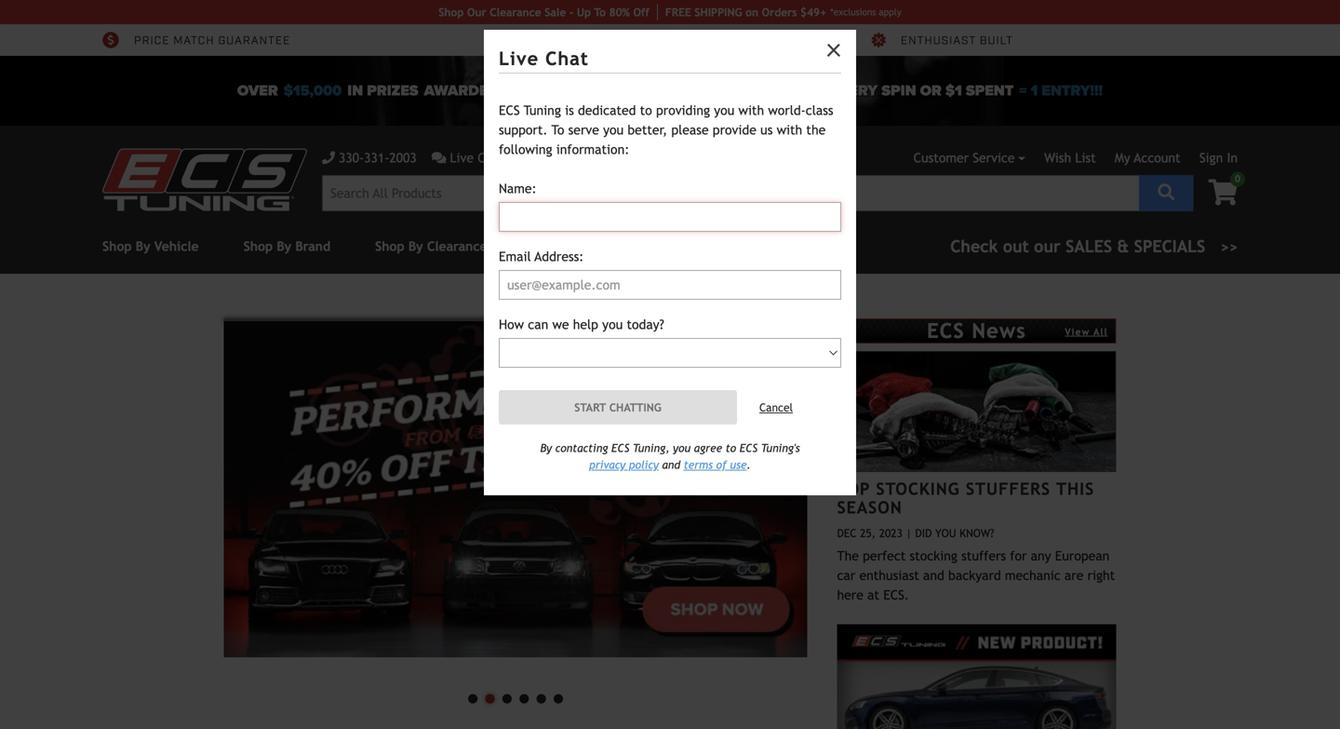 Task type: describe. For each thing, give the bounding box(es) containing it.
privacy
[[590, 458, 626, 471]]

3 • from the left
[[499, 677, 516, 716]]

serve
[[569, 122, 600, 137]]

entry!!!
[[1042, 82, 1103, 100]]

off
[[634, 6, 650, 19]]

shop our clearance sale - up to 80% off link
[[439, 4, 658, 20]]

to inside by contacting ecs tuning, you agree to ecs tuning's privacy policy and terms of use .
[[726, 441, 737, 454]]

match
[[173, 33, 215, 48]]

by for clearance
[[409, 239, 423, 254]]

tuning
[[524, 103, 561, 118]]

live chat document
[[484, 30, 857, 495]]

chat for live chat document
[[546, 47, 589, 69]]

over 2 million parts
[[134, 33, 273, 48]]

sale
[[545, 6, 566, 19]]

330-331-2003
[[339, 150, 417, 165]]

car
[[838, 568, 856, 583]]

live for live chat document
[[499, 47, 539, 69]]

2
[[170, 33, 177, 48]]

chatting
[[610, 401, 662, 414]]

here
[[838, 587, 864, 602]]

80%
[[609, 6, 630, 19]]

2003
[[390, 150, 417, 165]]

today?
[[627, 317, 665, 332]]

clearance for our
[[490, 6, 542, 19]]

you
[[936, 526, 957, 539]]

comments image
[[432, 151, 446, 164]]

by inside by contacting ecs tuning, you agree to ecs tuning's privacy policy and terms of use .
[[540, 441, 552, 454]]

agree
[[694, 441, 723, 454]]

world-
[[768, 103, 806, 118]]

shipping 7 days/week
[[901, 33, 1044, 48]]

2023
[[880, 526, 903, 539]]

shipping
[[901, 33, 959, 48]]

sign in link
[[1200, 150, 1238, 165]]

all
[[1094, 326, 1108, 337]]

• • • • • •
[[465, 677, 567, 716]]

331-
[[364, 150, 390, 165]]

top stocking stuffers this season link
[[838, 479, 1095, 517]]

0
[[1236, 173, 1241, 184]]

orders
[[762, 6, 797, 19]]

to inside ecs tuning is dedicated to providing you with world-class support. to serve you better, please provide us with the following information:
[[552, 122, 565, 137]]

and inside dec 25, 2023 | did you know? the perfect stocking stuffers for any european car enthusiast and backyard mechanic are right here at ecs.
[[924, 568, 945, 583]]

for
[[1011, 548, 1027, 563]]

shop for shop by clearance
[[375, 239, 405, 254]]

price match guarantee link
[[102, 32, 291, 48]]

season
[[838, 498, 903, 517]]

price match guarantee
[[134, 33, 291, 48]]

list
[[1076, 150, 1096, 165]]

live for live chat link
[[450, 150, 474, 165]]

view all
[[1066, 326, 1108, 337]]

use
[[730, 458, 747, 471]]

mechanic
[[1006, 568, 1061, 583]]

up
[[577, 6, 591, 19]]

any
[[1031, 548, 1052, 563]]

stuffers
[[966, 479, 1051, 498]]

live chat link
[[432, 148, 532, 168]]

Search text field
[[322, 175, 1140, 211]]

this
[[1057, 479, 1095, 498]]

top
[[838, 479, 871, 498]]

ecs inside ecs tuning is dedicated to providing you with world-class support. to serve you better, please provide us with the following information:
[[499, 103, 520, 118]]

help
[[573, 317, 599, 332]]

=
[[1020, 82, 1027, 100]]

in
[[1228, 150, 1238, 165]]

$15,000
[[284, 82, 342, 100]]

ecs news
[[928, 319, 1027, 343]]

our
[[467, 6, 487, 19]]

dec 25, 2023 | did you know? the perfect stocking stuffers for any european car enthusiast and backyard mechanic are right here at ecs.
[[838, 526, 1116, 602]]

.
[[747, 458, 751, 471]]

shop for shop our clearance sale - up to 80% off
[[439, 6, 464, 19]]

25,
[[860, 526, 876, 539]]

free ship ping on orders $49+ *exclusions apply
[[666, 6, 902, 19]]

address:
[[535, 249, 584, 264]]

1 • from the left
[[465, 677, 482, 716]]

Your Name text field
[[499, 202, 842, 232]]

new ecs b9 32 way adjustable damping coilovers image
[[838, 624, 1117, 729]]

you up provide
[[714, 103, 735, 118]]

dedicated
[[578, 103, 636, 118]]

the
[[838, 548, 859, 563]]

provide
[[713, 122, 757, 137]]

privacy policy link
[[590, 458, 659, 471]]

ship
[[695, 6, 718, 19]]

guarantee
[[218, 33, 291, 48]]

free
[[666, 6, 692, 19]]

live chat for live chat link
[[450, 150, 505, 165]]

my account
[[1115, 150, 1181, 165]]

= 1 entry!!!
[[1020, 82, 1103, 100]]

class
[[806, 103, 834, 118]]

to inside ecs tuning is dedicated to providing you with world-class support. to serve you better, please provide us with the following information:
[[640, 103, 652, 118]]

perfect
[[863, 548, 906, 563]]

shipping 7 days/week link
[[870, 32, 1044, 48]]

stocking
[[910, 548, 958, 563]]

did
[[916, 526, 932, 539]]

european
[[1056, 548, 1110, 563]]

phone image
[[322, 151, 335, 164]]

on
[[746, 6, 759, 19]]

shop by clearance
[[375, 239, 487, 254]]

0 vertical spatial to
[[594, 6, 606, 19]]

sign in
[[1200, 150, 1238, 165]]



Task type: locate. For each thing, give the bounding box(es) containing it.
by contacting ecs tuning, you agree to ecs tuning's privacy policy and terms of use .
[[540, 441, 800, 471]]

0 horizontal spatial with
[[739, 103, 765, 118]]

6 • from the left
[[550, 677, 567, 716]]

start
[[575, 401, 606, 414]]

clearance left email
[[427, 239, 487, 254]]

stuffers
[[962, 548, 1007, 563]]

to up better,
[[640, 103, 652, 118]]

live chat dialog
[[0, 0, 1341, 729]]

1 horizontal spatial and
[[924, 568, 945, 583]]

1 horizontal spatial shop
[[375, 239, 405, 254]]

can
[[528, 317, 549, 332]]

account
[[1135, 150, 1181, 165]]

live inside document
[[499, 47, 539, 69]]

1 horizontal spatial by
[[409, 239, 423, 254]]

shop for shop by brand
[[244, 239, 273, 254]]

stocking
[[876, 479, 961, 498]]

tuning's
[[761, 441, 800, 454]]

1 vertical spatial chat
[[478, 150, 505, 165]]

1 horizontal spatial to
[[726, 441, 737, 454]]

search image
[[1159, 184, 1175, 201]]

my
[[1115, 150, 1131, 165]]

2 horizontal spatial by
[[540, 441, 552, 454]]

1 horizontal spatial chat
[[546, 47, 589, 69]]

know?
[[960, 526, 995, 539]]

by left 'brand'
[[277, 239, 292, 254]]

-
[[570, 6, 574, 19]]

tuning,
[[633, 441, 670, 454]]

providing
[[656, 103, 710, 118]]

1 vertical spatial with
[[777, 122, 803, 137]]

to right up
[[594, 6, 606, 19]]

1 horizontal spatial to
[[594, 6, 606, 19]]

please
[[672, 122, 709, 137]]

dec
[[838, 526, 857, 539]]

shop by brand link
[[244, 239, 331, 254]]

chat
[[546, 47, 589, 69], [478, 150, 505, 165]]

•
[[465, 677, 482, 716], [482, 677, 499, 716], [499, 677, 516, 716], [516, 677, 533, 716], [533, 677, 550, 716], [550, 677, 567, 716]]

$49+
[[801, 6, 827, 19]]

0 horizontal spatial clearance
[[427, 239, 487, 254]]

1 vertical spatial and
[[924, 568, 945, 583]]

shop by clearance link
[[375, 239, 487, 254]]

you up terms
[[673, 441, 691, 454]]

policy
[[629, 458, 659, 471]]

live chat inside document
[[499, 47, 589, 69]]

my account link
[[1115, 150, 1181, 165]]

built
[[980, 33, 1014, 48]]

clearance
[[490, 6, 542, 19], [427, 239, 487, 254]]

cancel link
[[760, 399, 793, 416]]

top stocking stuffers this season image
[[838, 351, 1117, 472]]

by for brand
[[277, 239, 292, 254]]

backyard
[[949, 568, 1002, 583]]

5 • from the left
[[533, 677, 550, 716]]

live down shop our clearance sale - up to 80% off
[[499, 47, 539, 69]]

over
[[134, 33, 166, 48]]

to
[[640, 103, 652, 118], [726, 441, 737, 454]]

shop left 'brand'
[[244, 239, 273, 254]]

sales & specials link
[[951, 234, 1238, 259]]

cancel
[[760, 401, 793, 414]]

clearance for by
[[427, 239, 487, 254]]

start chatting
[[575, 401, 662, 414]]

chat up name:
[[478, 150, 505, 165]]

ecs tuning 'spin to win' contest logo image
[[560, 63, 781, 110]]

you down dedicated
[[603, 122, 624, 137]]

*exclusions apply link
[[831, 5, 902, 19]]

1 horizontal spatial live
[[499, 47, 539, 69]]

parts
[[234, 33, 273, 48]]

generic - ecs up to 40% off image
[[224, 318, 808, 657]]

and down 'tuning,'
[[662, 458, 681, 471]]

ecs tuning image
[[102, 149, 307, 211]]

live chat right "comments" icon
[[450, 150, 505, 165]]

live chat
[[499, 47, 589, 69], [450, 150, 505, 165]]

ecs
[[499, 103, 520, 118], [928, 319, 965, 343], [612, 441, 630, 454], [740, 441, 758, 454]]

sales & specials
[[1066, 237, 1206, 256]]

terms
[[684, 458, 713, 471]]

0 vertical spatial and
[[662, 458, 681, 471]]

you right help
[[603, 317, 623, 332]]

0 horizontal spatial to
[[552, 122, 565, 137]]

enthusiast
[[901, 33, 977, 48]]

by down 2003
[[409, 239, 423, 254]]

1 horizontal spatial clearance
[[490, 6, 542, 19]]

4 • from the left
[[516, 677, 533, 716]]

clearance right our
[[490, 6, 542, 19]]

how
[[499, 317, 524, 332]]

0 vertical spatial with
[[739, 103, 765, 118]]

0 vertical spatial to
[[640, 103, 652, 118]]

right
[[1088, 568, 1116, 583]]

and down stocking at the bottom right of the page
[[924, 568, 945, 583]]

chat down -
[[546, 47, 589, 69]]

0 horizontal spatial shop
[[244, 239, 273, 254]]

you inside by contacting ecs tuning, you agree to ecs tuning's privacy policy and terms of use .
[[673, 441, 691, 454]]

0 vertical spatial live chat
[[499, 47, 589, 69]]

apply
[[879, 7, 902, 17]]

and
[[662, 458, 681, 471], [924, 568, 945, 583]]

0 horizontal spatial by
[[277, 239, 292, 254]]

0 horizontal spatial chat
[[478, 150, 505, 165]]

wish list
[[1045, 150, 1096, 165]]

live right "comments" icon
[[450, 150, 474, 165]]

shop left our
[[439, 6, 464, 19]]

over 2 million parts link
[[102, 32, 273, 48]]

and inside by contacting ecs tuning, you agree to ecs tuning's privacy policy and terms of use .
[[662, 458, 681, 471]]

specials
[[1135, 237, 1206, 256]]

ecs up support.
[[499, 103, 520, 118]]

|
[[906, 526, 912, 539]]

with up us
[[739, 103, 765, 118]]

0 vertical spatial chat
[[546, 47, 589, 69]]

days/week
[[973, 33, 1044, 48]]

330-331-2003 link
[[322, 148, 417, 168]]

1 vertical spatial to
[[726, 441, 737, 454]]

view
[[1066, 326, 1091, 337]]

of
[[717, 458, 727, 471]]

ecs up privacy policy link
[[612, 441, 630, 454]]

*exclusions
[[831, 7, 877, 17]]

top stocking stuffers this season
[[838, 479, 1095, 517]]

ecs up .
[[740, 441, 758, 454]]

chat inside document
[[546, 47, 589, 69]]

with down world- on the top right
[[777, 122, 803, 137]]

is
[[565, 103, 574, 118]]

news
[[972, 319, 1027, 343]]

shop our clearance sale - up to 80% off
[[439, 6, 650, 19]]

shop by brand
[[244, 239, 331, 254]]

live chat for live chat document
[[499, 47, 589, 69]]

to down tuning
[[552, 122, 565, 137]]

million
[[181, 33, 230, 48]]

2 • from the left
[[482, 677, 499, 716]]

1 vertical spatial to
[[552, 122, 565, 137]]

terms of use link
[[684, 458, 747, 471]]

0 link
[[1194, 172, 1246, 207]]

1 vertical spatial live
[[450, 150, 474, 165]]

1 vertical spatial live chat
[[450, 150, 505, 165]]

price
[[134, 33, 170, 48]]

7
[[962, 33, 969, 48]]

chat for live chat link
[[478, 150, 505, 165]]

shop right 'brand'
[[375, 239, 405, 254]]

to up use
[[726, 441, 737, 454]]

1 vertical spatial clearance
[[427, 239, 487, 254]]

0 vertical spatial live
[[499, 47, 539, 69]]

sales
[[1066, 237, 1113, 256]]

0 horizontal spatial live
[[450, 150, 474, 165]]

ecs left news
[[928, 319, 965, 343]]

are
[[1065, 568, 1084, 583]]

1
[[1031, 82, 1038, 100]]

at
[[868, 587, 880, 602]]

contacting
[[556, 441, 608, 454]]

live chat down shop our clearance sale - up to 80% off
[[499, 47, 589, 69]]

0 horizontal spatial to
[[640, 103, 652, 118]]

by left contacting
[[540, 441, 552, 454]]

user@example.com email field
[[499, 270, 842, 300]]

0 horizontal spatial and
[[662, 458, 681, 471]]

2 horizontal spatial shop
[[439, 6, 464, 19]]

enthusiast built
[[901, 33, 1014, 48]]

0 vertical spatial clearance
[[490, 6, 542, 19]]

1 horizontal spatial with
[[777, 122, 803, 137]]



Task type: vqa. For each thing, say whether or not it's contained in the screenshot.
Dozens
no



